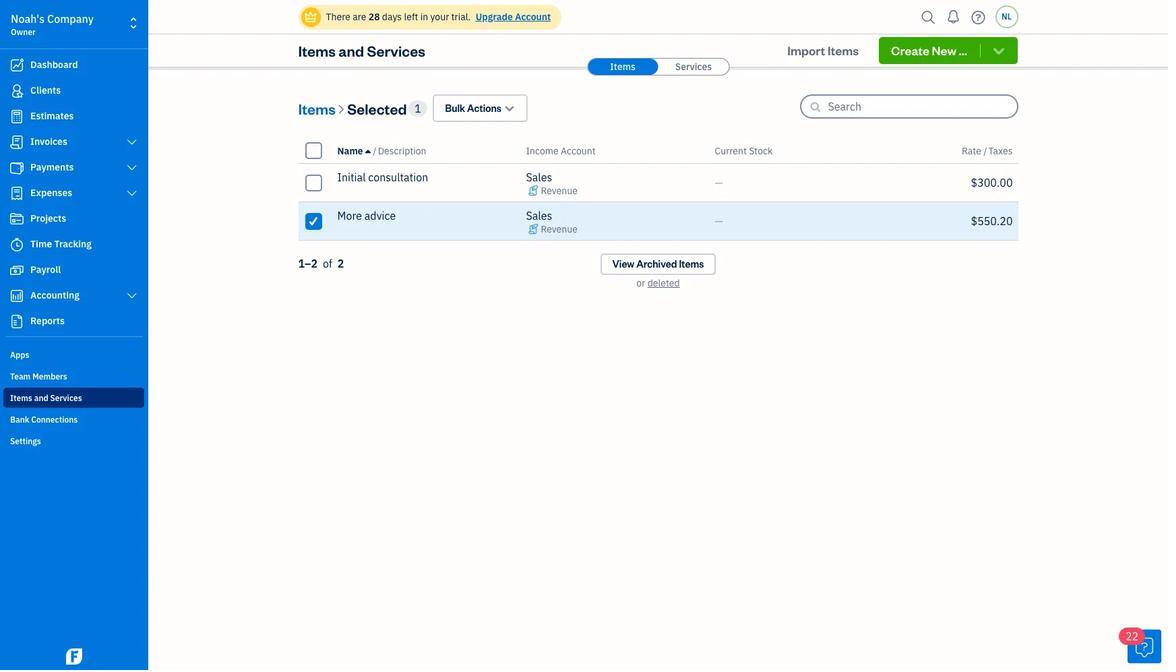 Task type: locate. For each thing, give the bounding box(es) containing it.
team members link
[[3, 366, 144, 386]]

1 vertical spatial account
[[561, 145, 596, 157]]

0 vertical spatial chevron large down image
[[126, 162, 138, 173]]

and down the are
[[339, 41, 364, 60]]

chevron large down image
[[126, 137, 138, 148], [126, 188, 138, 199]]

chevron large down image up expenses link
[[126, 162, 138, 173]]

payroll
[[30, 264, 61, 276]]

name link
[[337, 145, 373, 157]]

2 horizontal spatial services
[[675, 61, 712, 73]]

0 horizontal spatial items and services
[[10, 393, 82, 403]]

there are 28 days left in your trial. upgrade account
[[326, 11, 551, 23]]

income account link
[[526, 145, 596, 157]]

items inside button
[[828, 42, 859, 58]]

payments link
[[3, 156, 144, 180]]

nl
[[1002, 11, 1012, 22]]

0 vertical spatial sales
[[526, 171, 552, 184]]

items and services link
[[3, 388, 144, 408]]

current stock
[[715, 145, 773, 157]]

payroll link
[[3, 258, 144, 282]]

current stock link
[[715, 145, 773, 157]]

2 — from the top
[[715, 214, 723, 228]]

description link
[[378, 145, 426, 157]]

expenses link
[[3, 181, 144, 206]]

initial
[[337, 171, 366, 184]]

2 sales from the top
[[526, 209, 552, 222]]

2 chevron large down image from the top
[[126, 291, 138, 301]]

and inside main element
[[34, 393, 48, 403]]

1 vertical spatial items and services
[[10, 393, 82, 403]]

estimate image
[[9, 110, 25, 123]]

tracking
[[54, 238, 92, 250]]

1 chevron large down image from the top
[[126, 137, 138, 148]]

chevron large down image down payroll link
[[126, 291, 138, 301]]

accounting link
[[3, 284, 144, 308]]

team
[[10, 371, 31, 382]]

1 horizontal spatial /
[[984, 145, 987, 157]]

of
[[323, 257, 332, 270]]

noah's company owner
[[11, 12, 94, 37]]

import items
[[788, 42, 859, 58]]

1 chevron large down image from the top
[[126, 162, 138, 173]]

items
[[298, 41, 336, 60], [828, 42, 859, 58], [610, 61, 636, 73], [298, 99, 336, 118], [679, 258, 704, 270], [10, 393, 32, 403]]

sales
[[526, 171, 552, 184], [526, 209, 552, 222]]

1 horizontal spatial and
[[339, 41, 364, 60]]

1 — from the top
[[715, 176, 723, 189]]

0 vertical spatial account
[[515, 11, 551, 23]]

chevron large down image for accounting
[[126, 291, 138, 301]]

chevron large down image inside accounting link
[[126, 291, 138, 301]]

1 revenue from the top
[[541, 185, 578, 197]]

initial consultation
[[337, 171, 428, 184]]

—
[[715, 176, 723, 189], [715, 214, 723, 228]]

0 vertical spatial services
[[367, 41, 425, 60]]

/ right caretup icon
[[373, 145, 377, 157]]

taxes
[[989, 145, 1013, 157]]

rate link
[[962, 145, 984, 157]]

create new … button
[[879, 37, 1018, 64]]

0 horizontal spatial /
[[373, 145, 377, 157]]

chevron large down image
[[126, 162, 138, 173], [126, 291, 138, 301]]

1 horizontal spatial items and services
[[298, 41, 425, 60]]

1 sales from the top
[[526, 171, 552, 184]]

2 chevron large down image from the top
[[126, 188, 138, 199]]

1 vertical spatial sales
[[526, 209, 552, 222]]

0 vertical spatial revenue
[[541, 185, 578, 197]]

estimates
[[30, 110, 74, 122]]

notifications image
[[943, 3, 964, 30]]

services
[[367, 41, 425, 60], [675, 61, 712, 73], [50, 393, 82, 403]]

items and services up "bank connections"
[[10, 393, 82, 403]]

0 vertical spatial items and services
[[298, 41, 425, 60]]

time tracking
[[30, 238, 92, 250]]

current
[[715, 145, 747, 157]]

projects link
[[3, 207, 144, 231]]

income
[[526, 145, 559, 157]]

0 horizontal spatial and
[[34, 393, 48, 403]]

2 vertical spatial services
[[50, 393, 82, 403]]

account
[[515, 11, 551, 23], [561, 145, 596, 157]]

owner
[[11, 27, 36, 37]]

dashboard link
[[3, 53, 144, 78]]

1 vertical spatial —
[[715, 214, 723, 228]]

and down team members
[[34, 393, 48, 403]]

account right 'upgrade'
[[515, 11, 551, 23]]

in
[[420, 11, 428, 23]]

22 button
[[1119, 628, 1162, 663]]

revenue
[[541, 185, 578, 197], [541, 223, 578, 235]]

/ right 'rate'
[[984, 145, 987, 157]]

chevron large down image for expenses
[[126, 188, 138, 199]]

payment image
[[9, 161, 25, 175]]

account right income
[[561, 145, 596, 157]]

upgrade account link
[[473, 11, 551, 23]]

chevron large down image inside expenses link
[[126, 188, 138, 199]]

1 vertical spatial chevron large down image
[[126, 188, 138, 199]]

deleted link
[[648, 277, 680, 289]]

deleted
[[648, 277, 680, 289]]

0 vertical spatial chevron large down image
[[126, 137, 138, 148]]

or
[[637, 277, 645, 289]]

archived
[[636, 258, 677, 270]]

more advice
[[337, 209, 396, 222]]

items inside main element
[[10, 393, 32, 403]]

0 horizontal spatial services
[[50, 393, 82, 403]]

2 revenue from the top
[[541, 223, 578, 235]]

1 vertical spatial chevron large down image
[[126, 291, 138, 301]]

left
[[404, 11, 418, 23]]

chevron large down image up the projects link
[[126, 188, 138, 199]]

there
[[326, 11, 350, 23]]

services link
[[659, 59, 729, 75]]

$300.00
[[971, 176, 1013, 189]]

new
[[932, 42, 957, 58]]

consultation
[[368, 171, 428, 184]]

chevron large down image up payments link
[[126, 137, 138, 148]]

items and services down the are
[[298, 41, 425, 60]]

and
[[339, 41, 364, 60], [34, 393, 48, 403]]

1 vertical spatial and
[[34, 393, 48, 403]]

revenue for consultation
[[541, 185, 578, 197]]

1 vertical spatial revenue
[[541, 223, 578, 235]]

create
[[891, 42, 930, 58]]

chevron large down image inside invoices link
[[126, 137, 138, 148]]

main element
[[0, 0, 182, 670]]

1 horizontal spatial services
[[367, 41, 425, 60]]

rate / taxes
[[962, 145, 1013, 157]]

0 vertical spatial —
[[715, 176, 723, 189]]

apps link
[[3, 344, 144, 365]]

dashboard image
[[9, 59, 25, 72]]

trial.
[[451, 11, 471, 23]]

more
[[337, 209, 362, 222]]



Task type: describe. For each thing, give the bounding box(es) containing it.
chart image
[[9, 289, 25, 303]]

timer image
[[9, 238, 25, 251]]

estimates link
[[3, 104, 144, 129]]

reports
[[30, 315, 65, 327]]

expenses
[[30, 187, 72, 199]]

rate
[[962, 145, 981, 157]]

apps
[[10, 350, 29, 360]]

sales for more advice
[[526, 209, 552, 222]]

caretup image
[[365, 145, 371, 156]]

payments
[[30, 161, 74, 173]]

are
[[353, 11, 366, 23]]

income account
[[526, 145, 596, 157]]

bulk actions
[[445, 102, 501, 115]]

2 / from the left
[[984, 145, 987, 157]]

bulk actions button
[[433, 94, 528, 122]]

create new … button
[[879, 37, 1018, 64]]

dashboard
[[30, 59, 78, 71]]

stock
[[749, 145, 773, 157]]

28
[[369, 11, 380, 23]]

items and services inside main element
[[10, 393, 82, 403]]

client image
[[9, 84, 25, 98]]

clients
[[30, 84, 61, 96]]

invoices
[[30, 135, 67, 148]]

0 horizontal spatial account
[[515, 11, 551, 23]]

revenue for advice
[[541, 223, 578, 235]]

connections
[[31, 415, 78, 425]]

bank
[[10, 415, 29, 425]]

view archived items or deleted
[[612, 258, 704, 289]]

chevron large down image for invoices
[[126, 137, 138, 148]]

1–2
[[298, 257, 318, 270]]

settings link
[[3, 431, 144, 451]]

accounting
[[30, 289, 80, 301]]

settings
[[10, 436, 41, 446]]

items link
[[588, 59, 658, 75]]

name
[[337, 145, 363, 157]]

— for $300.00
[[715, 176, 723, 189]]

Search text field
[[828, 96, 1017, 117]]

description
[[378, 145, 426, 157]]

crown image
[[304, 10, 318, 24]]

items inside view archived items or deleted
[[679, 258, 704, 270]]

freshbooks image
[[63, 649, 85, 665]]

0 vertical spatial and
[[339, 41, 364, 60]]

…
[[959, 42, 967, 58]]

upgrade
[[476, 11, 513, 23]]

import
[[788, 42, 825, 58]]

advice
[[365, 209, 396, 222]]

1
[[415, 101, 421, 115]]

time
[[30, 238, 52, 250]]

view archived items link
[[600, 253, 716, 275]]

bank connections
[[10, 415, 78, 425]]

1 horizontal spatial account
[[561, 145, 596, 157]]

go to help image
[[968, 7, 989, 27]]

invoices link
[[3, 130, 144, 154]]

projects
[[30, 212, 66, 224]]

actions
[[467, 102, 501, 115]]

items button
[[298, 97, 336, 119]]

sales for initial consultation
[[526, 171, 552, 184]]

report image
[[9, 315, 25, 328]]

create new …
[[891, 42, 967, 58]]

chevrondown image
[[503, 101, 516, 115]]

resource center badge image
[[1128, 630, 1162, 663]]

services inside main element
[[50, 393, 82, 403]]

view
[[612, 258, 635, 270]]

22
[[1126, 630, 1139, 643]]

1 vertical spatial services
[[675, 61, 712, 73]]

money image
[[9, 264, 25, 277]]

team members
[[10, 371, 67, 382]]

search image
[[918, 7, 939, 27]]

bank connections link
[[3, 409, 144, 429]]

expense image
[[9, 187, 25, 200]]

1–2 of 2
[[298, 257, 344, 270]]

— for $550.20
[[715, 214, 723, 228]]

noah's
[[11, 12, 45, 26]]

clients link
[[3, 79, 144, 103]]

1 / from the left
[[373, 145, 377, 157]]

your
[[430, 11, 449, 23]]

time tracking link
[[3, 233, 144, 257]]

company
[[47, 12, 94, 26]]

project image
[[9, 212, 25, 226]]

chevron large down image for payments
[[126, 162, 138, 173]]

days
[[382, 11, 402, 23]]

chevrondown image
[[991, 44, 1007, 57]]

nl button
[[995, 5, 1018, 28]]

members
[[32, 371, 67, 382]]

import items button
[[775, 37, 871, 64]]

invoice image
[[9, 135, 25, 149]]

$550.20
[[971, 214, 1013, 228]]

2
[[338, 257, 344, 270]]

selected
[[347, 99, 407, 118]]



Task type: vqa. For each thing, say whether or not it's contained in the screenshot.
Current
yes



